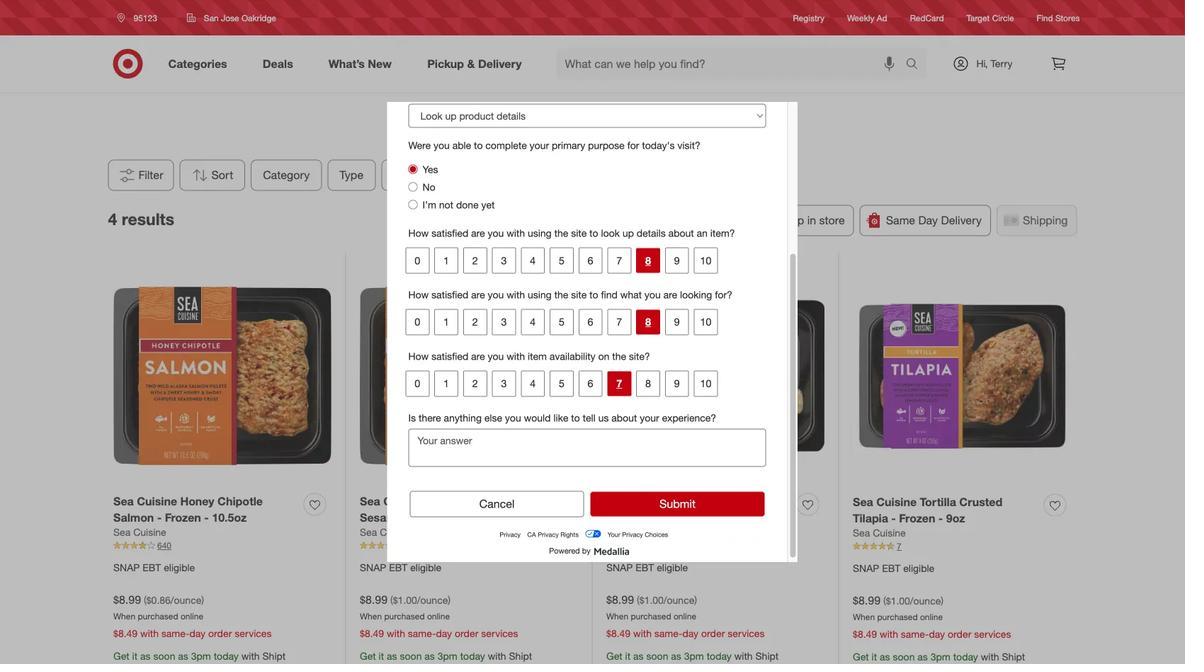 Task type: describe. For each thing, give the bounding box(es) containing it.
4 items
[[574, 129, 611, 142]]

$1.00 for salmon
[[393, 594, 417, 607]]

shipt for sea cuisine tortilla crusted tilapia - frozen - 9oz
[[1003, 651, 1026, 664]]

9oz inside sea cuisine pan sear garlic & herb tilapia - frozen - 9oz
[[730, 511, 749, 525]]

$8.99 ( $0.86 /ounce ) when purchased online $8.49 with same-day order services
[[113, 593, 272, 640]]

sea cuisine tortilla crusted tilapia - frozen - 9oz link
[[853, 494, 1039, 527]]

shipt for sea cuisine honey chipotle salmon - frozen - 10.5oz
[[263, 651, 286, 663]]

cuisine inside sea cuisine pan sear teriyaki sesame salmon - frozen - 9oz
[[384, 495, 424, 509]]

purchased for sea cuisine pan sear teriyaki sesame salmon - frozen - 9oz
[[385, 612, 425, 622]]

order for frozen
[[455, 628, 479, 640]]

when for sea cuisine tortilla crusted tilapia - frozen - 9oz
[[853, 613, 875, 623]]

honey
[[180, 495, 215, 509]]

9oz inside sea cuisine tortilla crusted tilapia - frozen - 9oz
[[947, 512, 966, 525]]

ebt for sea cuisine pan sear garlic & herb tilapia - frozen - 9oz
[[636, 562, 654, 574]]

get it as soon as 3pm today with shipt for frozen
[[360, 651, 532, 663]]

services for sea cuisine pan sear garlic & herb tilapia - frozen - 9oz
[[728, 628, 765, 640]]

shop
[[778, 214, 805, 228]]

weekly ad link
[[848, 12, 888, 24]]

snap ebt eligible for sea cuisine honey chipotle salmon - frozen - 10.5oz
[[113, 562, 195, 574]]

shop in store
[[778, 214, 845, 228]]

services for sea cuisine honey chipotle salmon - frozen - 10.5oz
[[235, 628, 272, 640]]

shop in store button
[[751, 205, 855, 236]]

frozen inside sea cuisine tortilla crusted tilapia - frozen - 9oz
[[900, 512, 936, 525]]

eligible for 9oz
[[904, 562, 935, 575]]

&
[[761, 495, 769, 509]]

garlic
[[726, 495, 758, 509]]

ad
[[877, 12, 888, 23]]

312 link
[[607, 540, 825, 553]]

$8.99 for sea cuisine pan sear teriyaki sesame salmon - frozen - 9oz
[[360, 593, 388, 607]]

4 for 4 items
[[574, 129, 581, 142]]

today for 9oz
[[954, 651, 979, 664]]

) for 10.5oz
[[202, 594, 204, 607]]

store
[[820, 214, 845, 228]]

sea cuisine for sea cuisine honey chipotle salmon - frozen - 10.5oz
[[113, 527, 166, 539]]

shipping
[[1024, 214, 1068, 228]]

online for 10.5oz
[[181, 612, 203, 622]]

day for 10.5oz
[[190, 628, 206, 640]]

$8.99 for sea cuisine tortilla crusted tilapia - frozen - 9oz
[[853, 594, 881, 608]]

purchased for sea cuisine honey chipotle salmon - frozen - 10.5oz
[[138, 612, 178, 622]]

cuisine inside sea cuisine honey chipotle salmon - frozen - 10.5oz
[[137, 495, 177, 509]]

redcard link
[[911, 12, 944, 24]]

search button
[[900, 48, 934, 82]]

soon for 10.5oz
[[153, 651, 175, 663]]

sea cuisine link for sea cuisine pan sear teriyaki sesame salmon - frozen - 9oz
[[360, 526, 413, 540]]

4 for 4 results
[[108, 209, 117, 229]]

get for sea cuisine pan sear garlic & herb tilapia - frozen - 9oz
[[607, 651, 623, 663]]

$8.99 for sea cuisine honey chipotle salmon - frozen - 10.5oz
[[113, 593, 141, 607]]

snap for sea cuisine pan sear garlic & herb tilapia - frozen - 9oz
[[607, 562, 633, 574]]

sesame
[[360, 511, 403, 525]]

target circle
[[967, 12, 1015, 23]]

day for -
[[683, 628, 699, 640]]

same- for frozen
[[408, 628, 436, 640]]

sea for sea cuisine tortilla crusted tilapia - frozen - 9oz link
[[853, 495, 874, 509]]

target circle link
[[967, 12, 1015, 24]]

frozen inside sea cuisine pan sear garlic & herb tilapia - frozen - 9oz
[[683, 511, 719, 525]]

type button
[[328, 160, 376, 191]]

7 link
[[853, 541, 1072, 553]]

chipotle
[[218, 495, 263, 509]]

brand
[[394, 168, 424, 182]]

sea cuisine pan sear teriyaki sesame salmon - frozen - 9oz
[[360, 495, 524, 525]]

salmon inside sea cuisine pan sear teriyaki sesame salmon - frozen - 9oz
[[406, 511, 447, 525]]

items
[[584, 129, 611, 142]]

sea cuisine tortilla crusted tilapia - frozen - 9oz
[[853, 495, 1003, 525]]

filter button
[[108, 160, 174, 191]]

sea cuisine honey chipotle salmon - frozen - 10.5oz
[[113, 495, 263, 525]]

same
[[886, 214, 916, 228]]

eligible for 10.5oz
[[164, 562, 195, 574]]

) for 9oz
[[942, 595, 944, 607]]

pan for tilapia
[[674, 495, 694, 509]]

ebt for sea cuisine honey chipotle salmon - frozen - 10.5oz
[[143, 562, 161, 574]]

order for -
[[702, 628, 725, 640]]

$8.99 ( $1.00 /ounce ) when purchased online $8.49 with same-day order services for -
[[360, 593, 518, 640]]

sear for garlic
[[697, 495, 722, 509]]

purchased for sea cuisine tortilla crusted tilapia - frozen - 9oz
[[878, 613, 918, 623]]

online for -
[[674, 612, 697, 622]]

7
[[897, 542, 902, 552]]

in
[[808, 214, 817, 228]]

ebt for sea cuisine tortilla crusted tilapia - frozen - 9oz
[[883, 562, 901, 575]]

registry link
[[794, 12, 825, 24]]

redcard
[[911, 12, 944, 23]]

tortilla
[[920, 495, 957, 509]]

sea cuisine link for sea cuisine pan sear garlic & herb tilapia - frozen - 9oz
[[607, 526, 660, 540]]

same- for 9oz
[[901, 629, 930, 641]]

same day delivery
[[886, 214, 982, 228]]

sea for the sea cuisine link for sea cuisine honey chipotle salmon - frozen - 10.5oz
[[113, 527, 131, 539]]

same day delivery button
[[860, 205, 992, 236]]

day
[[919, 214, 938, 228]]

$8.99 ( $1.00 /ounce ) when purchased online $8.49 with same-day order services for frozen
[[607, 593, 765, 640]]

sea cuisine honey chipotle salmon - frozen - 10.5oz link
[[113, 494, 298, 526]]

sea cuisine for sea cuisine pan sear teriyaki sesame salmon - frozen - 9oz
[[360, 527, 413, 539]]

teriyaki
[[479, 495, 520, 509]]

snap ebt eligible for sea cuisine pan sear garlic & herb tilapia - frozen - 9oz
[[607, 562, 688, 574]]

get for sea cuisine pan sear teriyaki sesame salmon - frozen - 9oz
[[360, 651, 376, 663]]

weekly
[[848, 12, 875, 23]]

shipt for sea cuisine pan sear garlic & herb tilapia - frozen - 9oz
[[756, 651, 779, 663]]

salmon inside sea cuisine honey chipotle salmon - frozen - 10.5oz
[[113, 511, 154, 525]]

type
[[340, 168, 364, 182]]

3pm for 10.5oz
[[191, 651, 211, 663]]

3pm for -
[[684, 651, 704, 663]]

find
[[1037, 12, 1054, 23]]

$8.99 for sea cuisine pan sear garlic & herb tilapia - frozen - 9oz
[[607, 593, 634, 607]]

cuisine up 312 on the right bottom of the page
[[627, 527, 660, 539]]

order for 9oz
[[948, 629, 972, 641]]

640 link
[[113, 540, 332, 553]]

640
[[157, 541, 172, 552]]



Task type: locate. For each thing, give the bounding box(es) containing it.
today for -
[[707, 651, 732, 663]]

shipt
[[263, 651, 286, 663], [509, 651, 532, 663], [756, 651, 779, 663], [1003, 651, 1026, 664]]

1 vertical spatial 4
[[108, 209, 117, 229]]

get
[[113, 651, 130, 663], [360, 651, 376, 663], [607, 651, 623, 663], [853, 651, 869, 664]]

$8.49 for sea cuisine tortilla crusted tilapia - frozen - 9oz
[[853, 629, 878, 641]]

sea cuisine down herb
[[607, 527, 660, 539]]

cuisine inside sea cuisine tortilla crusted tilapia - frozen - 9oz
[[877, 495, 917, 509]]

when inside $8.99 ( $0.86 /ounce ) when purchased online $8.49 with same-day order services
[[113, 612, 135, 622]]

sea cuisine link down sesame
[[360, 526, 413, 540]]

) inside $8.99 ( $0.86 /ounce ) when purchased online $8.49 with same-day order services
[[202, 594, 204, 607]]

) for -
[[695, 594, 698, 607]]

sea for sea cuisine honey chipotle salmon - frozen - 10.5oz link
[[113, 495, 134, 509]]

cuisine left the tortilla
[[877, 495, 917, 509]]

2 horizontal spatial 9oz
[[947, 512, 966, 525]]

sea inside sea cuisine pan sear garlic & herb tilapia - frozen - 9oz
[[607, 495, 627, 509]]

sea inside sea cuisine honey chipotle salmon - frozen - 10.5oz
[[113, 495, 134, 509]]

day for 9oz
[[930, 629, 946, 641]]

eligible for frozen
[[410, 562, 442, 574]]

frozen inside sea cuisine honey chipotle salmon - frozen - 10.5oz
[[165, 511, 201, 525]]

sea inside sea cuisine pan sear teriyaki sesame salmon - frozen - 9oz
[[360, 495, 380, 509]]

4 results
[[108, 209, 174, 229]]

category button
[[251, 160, 322, 191]]

herb
[[607, 511, 633, 525]]

pan left teriyaki in the left bottom of the page
[[427, 495, 448, 509]]

/ounce for frozen
[[417, 594, 448, 607]]

2 pan from the left
[[674, 495, 694, 509]]

sea cuisine pan sear teriyaki sesame salmon - frozen - 9oz image
[[360, 267, 578, 486], [360, 267, 578, 486]]

as
[[140, 651, 151, 663], [178, 651, 188, 663], [387, 651, 397, 663], [425, 651, 435, 663], [634, 651, 644, 663], [671, 651, 682, 663], [880, 651, 891, 664], [918, 651, 928, 664]]

cuisine up the 7
[[873, 527, 906, 540]]

sear left garlic
[[697, 495, 722, 509]]

1 horizontal spatial $1.00
[[640, 594, 664, 607]]

0 horizontal spatial 4
[[108, 209, 117, 229]]

day
[[190, 628, 206, 640], [436, 628, 452, 640], [683, 628, 699, 640], [930, 629, 946, 641]]

with
[[140, 628, 159, 640], [387, 628, 405, 640], [634, 628, 652, 640], [880, 629, 899, 641], [242, 651, 260, 663], [488, 651, 507, 663], [735, 651, 753, 663], [981, 651, 1000, 664]]

same- for -
[[655, 628, 683, 640]]

search
[[900, 58, 934, 72]]

sea cuisine link for sea cuisine tortilla crusted tilapia - frozen - 9oz
[[853, 527, 906, 541]]

312
[[651, 541, 665, 552]]

sea cuisine down sesame
[[360, 527, 413, 539]]

weekly ad
[[848, 12, 888, 23]]

find stores link
[[1037, 12, 1081, 24]]

0 horizontal spatial $1.00
[[393, 594, 417, 607]]

snap ebt eligible down 312 on the right bottom of the page
[[607, 562, 688, 574]]

cuisine left honey
[[137, 495, 177, 509]]

sea cuisine for sea cuisine tortilla crusted tilapia - frozen - 9oz
[[853, 527, 906, 540]]

cuisine up herb
[[630, 495, 671, 509]]

tilapia
[[636, 511, 672, 525], [853, 512, 889, 525]]

/ounce for 9oz
[[911, 595, 942, 607]]

it for sea cuisine pan sear garlic & herb tilapia - frozen - 9oz
[[626, 651, 631, 663]]

same- inside $8.99 ( $0.86 /ounce ) when purchased online $8.49 with same-day order services
[[161, 628, 190, 640]]

cuisine up '640'
[[133, 527, 166, 539]]

pan inside sea cuisine pan sear garlic & herb tilapia - frozen - 9oz
[[674, 495, 694, 509]]

delivery
[[942, 214, 982, 228]]

sear
[[451, 495, 476, 509], [697, 495, 722, 509]]

0 horizontal spatial salmon
[[113, 511, 154, 525]]

0 horizontal spatial sear
[[451, 495, 476, 509]]

1 horizontal spatial sear
[[697, 495, 722, 509]]

ebt down the 7
[[883, 562, 901, 575]]

it for sea cuisine pan sear teriyaki sesame salmon - frozen - 9oz
[[379, 651, 384, 663]]

$0.86
[[147, 594, 171, 607]]

0 horizontal spatial 9oz
[[505, 511, 524, 525]]

sea cuisine pan sear teriyaki sesame salmon - frozen - 9oz link
[[360, 494, 545, 526]]

services
[[235, 628, 272, 640], [481, 628, 518, 640], [728, 628, 765, 640], [975, 629, 1012, 641]]

sear left teriyaki in the left bottom of the page
[[451, 495, 476, 509]]

sea cuisine for sea cuisine pan sear garlic & herb tilapia - frozen - 9oz
[[607, 527, 660, 539]]

order
[[208, 628, 232, 640], [455, 628, 479, 640], [702, 628, 725, 640], [948, 629, 972, 641]]

get it as soon as 3pm today with shipt for 9oz
[[853, 651, 1026, 664]]

sea cuisine pan sear garlic & herb tilapia - frozen - 9oz
[[607, 495, 769, 525]]

sea for sea cuisine pan sear garlic & herb tilapia - frozen - 9oz 'link'
[[607, 495, 627, 509]]

sort
[[212, 168, 233, 182]]

snap for sea cuisine pan sear teriyaki sesame salmon - frozen - 9oz
[[360, 562, 387, 574]]

soon for frozen
[[400, 651, 422, 663]]

shipping button
[[997, 205, 1078, 236]]

$8.49 for sea cuisine honey chipotle salmon - frozen - 10.5oz
[[113, 628, 138, 640]]

circle
[[993, 12, 1015, 23]]

9oz
[[505, 511, 524, 525], [730, 511, 749, 525], [947, 512, 966, 525]]

1 horizontal spatial $8.99 ( $1.00 /ounce ) when purchased online $8.49 with same-day order services
[[607, 593, 765, 640]]

eligible down '640'
[[164, 562, 195, 574]]

crusted
[[960, 495, 1003, 509]]

1 horizontal spatial 4
[[574, 129, 581, 142]]

registry
[[794, 12, 825, 23]]

soon for 9oz
[[893, 651, 915, 664]]

sea for sea cuisine tortilla crusted tilapia - frozen - 9oz's the sea cuisine link
[[853, 527, 871, 540]]

$8.99 ( $1.00 /ounce ) when purchased online $8.49 with same-day order services
[[360, 593, 518, 640], [607, 593, 765, 640], [853, 594, 1012, 641]]

sea cuisine link for sea cuisine honey chipotle salmon - frozen - 10.5oz
[[113, 526, 166, 540]]

sea cuisine up the 7
[[853, 527, 906, 540]]

snap for sea cuisine tortilla crusted tilapia - frozen - 9oz
[[853, 562, 880, 575]]

pan up 312 link on the bottom right of page
[[674, 495, 694, 509]]

sea cuisine pan sear garlic & herb tilapia - frozen - 9oz link
[[607, 494, 792, 526]]

2 horizontal spatial $1.00
[[886, 595, 911, 607]]

ebt down 312 on the right bottom of the page
[[636, 562, 654, 574]]

results
[[122, 209, 174, 229]]

tilapia inside sea cuisine pan sear garlic & herb tilapia - frozen - 9oz
[[636, 511, 672, 525]]

sea cuisine link down herb
[[607, 526, 660, 540]]

sea for the sea cuisine link associated with sea cuisine pan sear teriyaki sesame salmon - frozen - 9oz
[[360, 527, 377, 539]]

filter
[[139, 168, 163, 182]]

sea for the sea cuisine pan sear teriyaki sesame salmon - frozen - 9oz link
[[360, 495, 380, 509]]

frozen up 312 link on the bottom right of page
[[683, 511, 719, 525]]

today for 10.5oz
[[214, 651, 239, 663]]

/ounce for 10.5oz
[[171, 594, 202, 607]]

)
[[202, 594, 204, 607], [448, 594, 451, 607], [695, 594, 698, 607], [942, 595, 944, 607]]

get for sea cuisine honey chipotle salmon - frozen - 10.5oz
[[113, 651, 130, 663]]

eligible down sea cuisine pan sear teriyaki sesame salmon - frozen - 9oz
[[410, 562, 442, 574]]

snap for sea cuisine honey chipotle salmon - frozen - 10.5oz
[[113, 562, 140, 574]]

soon for -
[[647, 651, 669, 663]]

frozen down teriyaki in the left bottom of the page
[[458, 511, 494, 525]]

sea cuisine up '640'
[[113, 527, 166, 539]]

cuisine
[[137, 495, 177, 509], [384, 495, 424, 509], [630, 495, 671, 509], [877, 495, 917, 509], [133, 527, 166, 539], [380, 527, 413, 539], [627, 527, 660, 539], [873, 527, 906, 540]]

$8.49 inside $8.99 ( $0.86 /ounce ) when purchased online $8.49 with same-day order services
[[113, 628, 138, 640]]

sea inside sea cuisine tortilla crusted tilapia - frozen - 9oz
[[853, 495, 874, 509]]

it
[[132, 651, 138, 663], [379, 651, 384, 663], [626, 651, 631, 663], [872, 651, 878, 664]]

9oz down the tortilla
[[947, 512, 966, 525]]

1 horizontal spatial salmon
[[406, 511, 447, 525]]

cuisine inside sea cuisine pan sear garlic & herb tilapia - frozen - 9oz
[[630, 495, 671, 509]]

0 vertical spatial 4
[[574, 129, 581, 142]]

target
[[967, 12, 990, 23]]

services inside $8.99 ( $0.86 /ounce ) when purchased online $8.49 with same-day order services
[[235, 628, 272, 640]]

cuisine down sesame
[[380, 527, 413, 539]]

4 left items
[[574, 129, 581, 142]]

9oz inside sea cuisine pan sear teriyaki sesame salmon - frozen - 9oz
[[505, 511, 524, 525]]

online inside $8.99 ( $0.86 /ounce ) when purchased online $8.49 with same-day order services
[[181, 612, 203, 622]]

( for sea cuisine honey chipotle salmon - frozen - 10.5oz
[[144, 594, 147, 607]]

sea cuisine tortilla crusted tilapia - frozen - 9oz image
[[853, 267, 1072, 486], [853, 267, 1072, 486]]

with inside $8.99 ( $0.86 /ounce ) when purchased online $8.49 with same-day order services
[[140, 628, 159, 640]]

get it as soon as 3pm today with shipt
[[113, 651, 286, 663], [360, 651, 532, 663], [607, 651, 779, 663], [853, 651, 1026, 664]]

( inside $8.99 ( $0.86 /ounce ) when purchased online $8.49 with same-day order services
[[144, 594, 147, 607]]

purchased for sea cuisine pan sear garlic & herb tilapia - frozen - 9oz
[[631, 612, 672, 622]]

when for sea cuisine pan sear teriyaki sesame salmon - frozen - 9oz
[[360, 612, 382, 622]]

1 sear from the left
[[451, 495, 476, 509]]

0 horizontal spatial $8.99 ( $1.00 /ounce ) when purchased online $8.49 with same-day order services
[[360, 593, 518, 640]]

1 salmon from the left
[[113, 511, 154, 525]]

category
[[263, 168, 310, 182]]

snap ebt eligible down the 7
[[853, 562, 935, 575]]

-
[[157, 511, 162, 525], [204, 511, 209, 525], [450, 511, 455, 525], [497, 511, 502, 525], [675, 511, 679, 525], [722, 511, 727, 525], [892, 512, 896, 525], [939, 512, 944, 525]]

eligible down 7 "link"
[[904, 562, 935, 575]]

( for sea cuisine pan sear garlic & herb tilapia - frozen - 9oz
[[637, 594, 640, 607]]

shipt for sea cuisine pan sear teriyaki sesame salmon - frozen - 9oz
[[509, 651, 532, 663]]

(
[[144, 594, 147, 607], [390, 594, 393, 607], [637, 594, 640, 607], [884, 595, 886, 607]]

online
[[181, 612, 203, 622], [427, 612, 450, 622], [674, 612, 697, 622], [921, 613, 943, 623]]

tilapia inside sea cuisine tortilla crusted tilapia - frozen - 9oz
[[853, 512, 889, 525]]

order for 10.5oz
[[208, 628, 232, 640]]

frozen
[[165, 511, 201, 525], [458, 511, 494, 525], [683, 511, 719, 525], [900, 512, 936, 525]]

$8.99 inside $8.99 ( $0.86 /ounce ) when purchased online $8.49 with same-day order services
[[113, 593, 141, 607]]

3pm for frozen
[[438, 651, 458, 663]]

10.5oz
[[212, 511, 247, 525]]

) for frozen
[[448, 594, 451, 607]]

1 horizontal spatial tilapia
[[853, 512, 889, 525]]

same-
[[161, 628, 190, 640], [408, 628, 436, 640], [655, 628, 683, 640], [901, 629, 930, 641]]

eligible for -
[[657, 562, 688, 574]]

/ounce
[[171, 594, 202, 607], [417, 594, 448, 607], [664, 594, 695, 607], [911, 595, 942, 607]]

frozen inside sea cuisine pan sear teriyaki sesame salmon - frozen - 9oz
[[458, 511, 494, 525]]

ebt for sea cuisine pan sear teriyaki sesame salmon - frozen - 9oz
[[389, 562, 408, 574]]

ebt down sesame
[[389, 562, 408, 574]]

sea cuisine
[[113, 527, 166, 539], [360, 527, 413, 539], [607, 527, 660, 539], [853, 527, 906, 540]]

get for sea cuisine tortilla crusted tilapia - frozen - 9oz
[[853, 651, 869, 664]]

order inside $8.99 ( $0.86 /ounce ) when purchased online $8.49 with same-day order services
[[208, 628, 232, 640]]

9oz down teriyaki in the left bottom of the page
[[505, 511, 524, 525]]

pan for -
[[427, 495, 448, 509]]

sea cuisine honey chipotle salmon - frozen - 10.5oz image
[[113, 267, 332, 486], [113, 267, 332, 486]]

sear inside sea cuisine pan sear teriyaki sesame salmon - frozen - 9oz
[[451, 495, 476, 509]]

it for sea cuisine tortilla crusted tilapia - frozen - 9oz
[[872, 651, 878, 664]]

frozen down honey
[[165, 511, 201, 525]]

$8.49
[[113, 628, 138, 640], [360, 628, 384, 640], [607, 628, 631, 640], [853, 629, 878, 641]]

eligible
[[164, 562, 195, 574], [410, 562, 442, 574], [657, 562, 688, 574], [904, 562, 935, 575]]

ebt down '640'
[[143, 562, 161, 574]]

What can we help you find? suggestions appear below search field
[[557, 48, 910, 79]]

ebt
[[143, 562, 161, 574], [389, 562, 408, 574], [636, 562, 654, 574], [883, 562, 901, 575]]

sea cuisine link
[[113, 526, 166, 540], [360, 526, 413, 540], [607, 526, 660, 540], [853, 527, 906, 541]]

sear inside sea cuisine pan sear garlic & herb tilapia - frozen - 9oz
[[697, 495, 722, 509]]

it for sea cuisine honey chipotle salmon - frozen - 10.5oz
[[132, 651, 138, 663]]

1 horizontal spatial pan
[[674, 495, 694, 509]]

salmon
[[113, 511, 154, 525], [406, 511, 447, 525]]

sea cuisine link up the 7
[[853, 527, 906, 541]]

frozen down the tortilla
[[900, 512, 936, 525]]

sea
[[113, 495, 134, 509], [360, 495, 380, 509], [607, 495, 627, 509], [853, 495, 874, 509], [113, 527, 131, 539], [360, 527, 377, 539], [607, 527, 624, 539], [853, 527, 871, 540]]

sea for sea cuisine pan sear garlic & herb tilapia - frozen - 9oz's the sea cuisine link
[[607, 527, 624, 539]]

$8.49 for sea cuisine pan sear garlic & herb tilapia - frozen - 9oz
[[607, 628, 631, 640]]

1 horizontal spatial 9oz
[[730, 511, 749, 525]]

online for 9oz
[[921, 613, 943, 623]]

snap ebt eligible down sesame
[[360, 562, 442, 574]]

day inside $8.99 ( $0.86 /ounce ) when purchased online $8.49 with same-day order services
[[190, 628, 206, 640]]

get it as soon as 3pm today with shipt for 10.5oz
[[113, 651, 286, 663]]

services for sea cuisine pan sear teriyaki sesame salmon - frozen - 9oz
[[481, 628, 518, 640]]

0 horizontal spatial tilapia
[[636, 511, 672, 525]]

day for frozen
[[436, 628, 452, 640]]

1 pan from the left
[[427, 495, 448, 509]]

/ounce for -
[[664, 594, 695, 607]]

get it as soon as 3pm today with shipt for -
[[607, 651, 779, 663]]

stores
[[1056, 12, 1081, 23]]

services for sea cuisine tortilla crusted tilapia - frozen - 9oz
[[975, 629, 1012, 641]]

snap ebt eligible
[[113, 562, 195, 574], [360, 562, 442, 574], [607, 562, 688, 574], [853, 562, 935, 575]]

sea cuisine link up '640'
[[113, 526, 166, 540]]

cuisine up sesame
[[384, 495, 424, 509]]

purchased inside $8.99 ( $0.86 /ounce ) when purchased online $8.49 with same-day order services
[[138, 612, 178, 622]]

2 horizontal spatial $8.99 ( $1.00 /ounce ) when purchased online $8.49 with same-day order services
[[853, 594, 1012, 641]]

$8.99
[[113, 593, 141, 607], [360, 593, 388, 607], [607, 593, 634, 607], [853, 594, 881, 608]]

$8.49 for sea cuisine pan sear teriyaki sesame salmon - frozen - 9oz
[[360, 628, 384, 640]]

eligible down 312 on the right bottom of the page
[[657, 562, 688, 574]]

9oz down garlic
[[730, 511, 749, 525]]

when for sea cuisine pan sear garlic & herb tilapia - frozen - 9oz
[[607, 612, 629, 622]]

( for sea cuisine tortilla crusted tilapia - frozen - 9oz
[[884, 595, 886, 607]]

pan inside sea cuisine pan sear teriyaki sesame salmon - frozen - 9oz
[[427, 495, 448, 509]]

$1.00 for frozen
[[886, 595, 911, 607]]

0 horizontal spatial pan
[[427, 495, 448, 509]]

/ounce inside $8.99 ( $0.86 /ounce ) when purchased online $8.49 with same-day order services
[[171, 594, 202, 607]]

sear for teriyaki
[[451, 495, 476, 509]]

today for frozen
[[460, 651, 485, 663]]

brand button
[[382, 160, 436, 191]]

purchased
[[138, 612, 178, 622], [385, 612, 425, 622], [631, 612, 672, 622], [878, 613, 918, 623]]

2 sear from the left
[[697, 495, 722, 509]]

snap ebt eligible for sea cuisine tortilla crusted tilapia - frozen - 9oz
[[853, 562, 935, 575]]

2 salmon from the left
[[406, 511, 447, 525]]

pan
[[427, 495, 448, 509], [674, 495, 694, 509]]

today
[[214, 651, 239, 663], [460, 651, 485, 663], [707, 651, 732, 663], [954, 651, 979, 664]]

sea cuisine pan sear garlic & herb tilapia - frozen - 9oz image
[[607, 267, 825, 486], [607, 267, 825, 486]]

( for sea cuisine pan sear teriyaki sesame salmon - frozen - 9oz
[[390, 594, 393, 607]]

sort button
[[180, 160, 245, 191]]

$1.00 for herb
[[640, 594, 664, 607]]

snap
[[113, 562, 140, 574], [360, 562, 387, 574], [607, 562, 633, 574], [853, 562, 880, 575]]

snap ebt eligible for sea cuisine pan sear teriyaki sesame salmon - frozen - 9oz
[[360, 562, 442, 574]]

snap ebt eligible down '640'
[[113, 562, 195, 574]]

find stores
[[1037, 12, 1081, 23]]

4 left results
[[108, 209, 117, 229]]

3pm for 9oz
[[931, 651, 951, 664]]

when for sea cuisine honey chipotle salmon - frozen - 10.5oz
[[113, 612, 135, 622]]



Task type: vqa. For each thing, say whether or not it's contained in the screenshot.
312 link
yes



